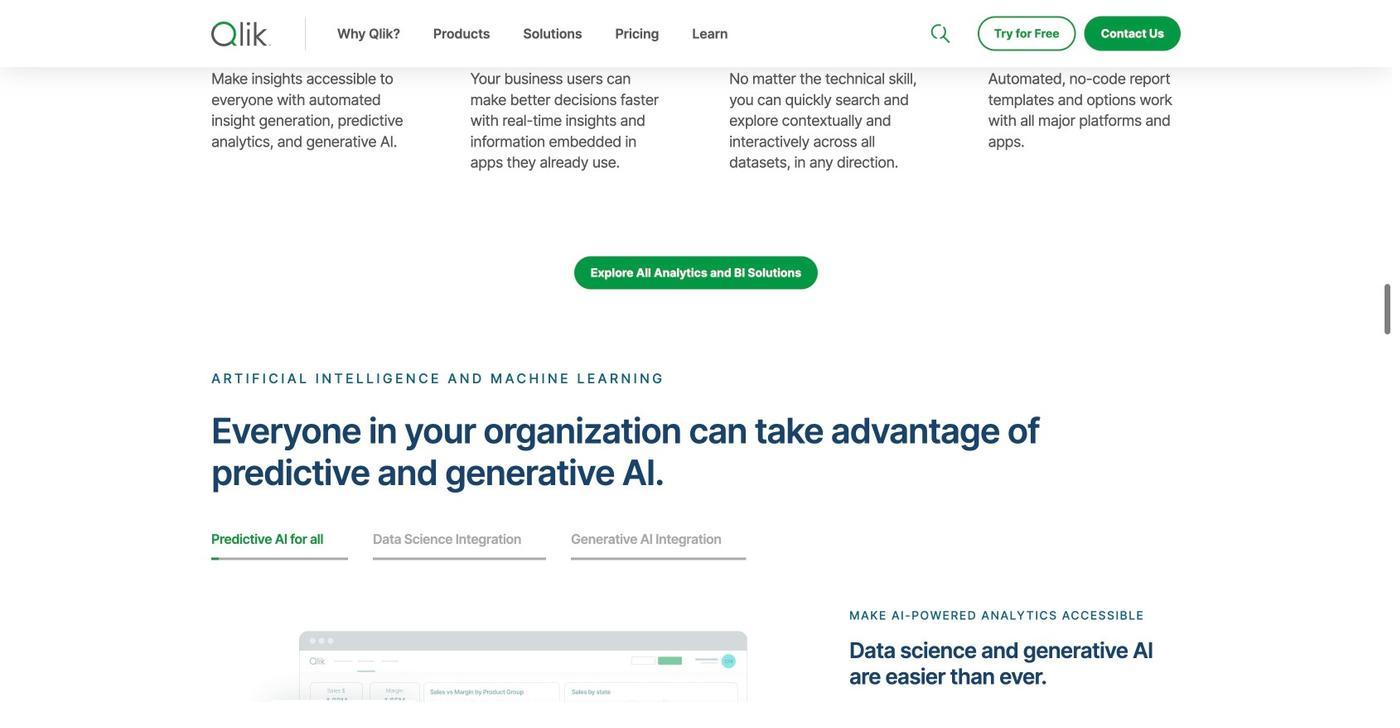 Task type: locate. For each thing, give the bounding box(es) containing it.
qlik image
[[211, 22, 271, 46]]

support image
[[932, 0, 946, 13]]



Task type: describe. For each thing, give the bounding box(es) containing it.
login image
[[1128, 0, 1142, 13]]



Task type: vqa. For each thing, say whether or not it's contained in the screenshot.
Login icon
yes



